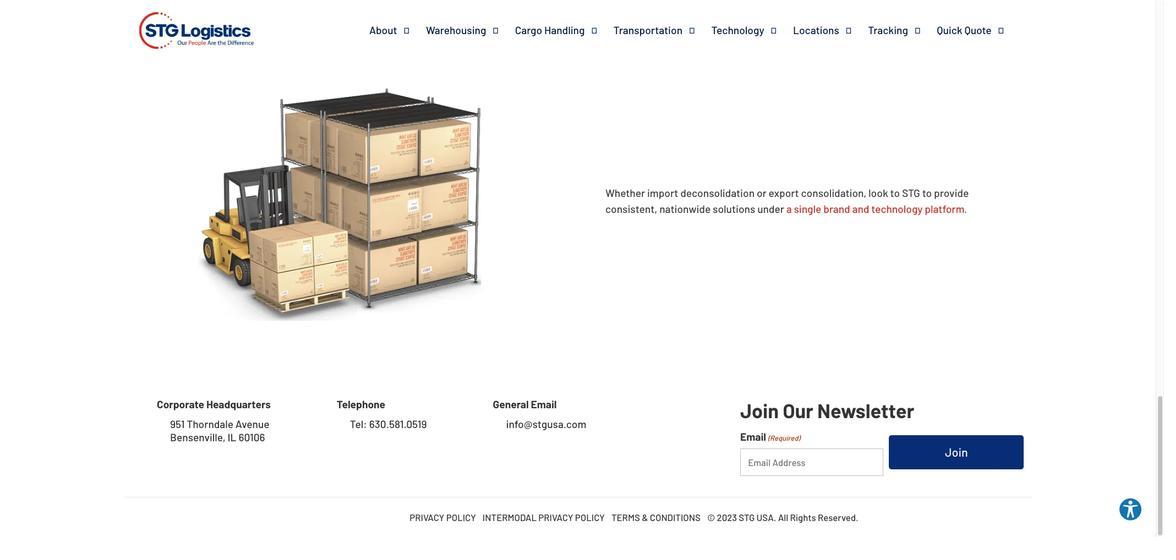 Task type: describe. For each thing, give the bounding box(es) containing it.
about
[[370, 24, 397, 36]]

privacy policy
[[410, 512, 476, 523]]

transportation link
[[614, 24, 712, 37]]

headquarters
[[206, 398, 271, 411]]

import
[[648, 187, 679, 200]]

intermodal
[[483, 512, 537, 523]]

email (required)
[[741, 431, 801, 443]]

stg usa #1 image
[[136, 0, 258, 65]]

privacy policy link
[[410, 512, 476, 523]]

a single brand and technology platform. link
[[785, 203, 968, 215]]

tel: 630.581.0519
[[350, 418, 427, 431]]

corporate
[[157, 398, 204, 411]]

tracking link
[[869, 24, 938, 37]]

intermodal privacy policy
[[483, 512, 605, 523]]

(required)
[[769, 434, 801, 443]]

tracking
[[869, 24, 909, 36]]

info@stgusa.com
[[506, 418, 587, 431]]

avenue
[[236, 418, 270, 431]]

technology link
[[712, 24, 794, 37]]

stg inside join our newsletter footer
[[739, 512, 755, 523]]

il
[[228, 431, 237, 444]]

under
[[758, 203, 785, 215]]

rights
[[791, 512, 817, 523]]

tel:
[[350, 418, 367, 431]]

whether import deconsolidation or export consolidation, look to stg to provide consistent, nationwide solutions under
[[606, 187, 970, 215]]

locations
[[794, 24, 840, 36]]

quote
[[965, 24, 992, 36]]

cargo handling
[[515, 24, 585, 36]]

quick quote link
[[938, 24, 1021, 37]]

all
[[779, 512, 789, 523]]

terms
[[612, 512, 640, 523]]

or
[[757, 187, 767, 200]]

Email Address email field
[[741, 449, 884, 477]]

630.581.0519
[[369, 418, 427, 431]]

provide
[[935, 187, 970, 200]]

technology
[[712, 24, 765, 36]]

951 thorndale avenue bensenville, il 60106
[[170, 418, 270, 444]]

none submit inside join our newsletter footer
[[890, 436, 1025, 470]]

newsletter
[[818, 399, 915, 423]]

1 policy from the left
[[447, 512, 476, 523]]

terms & conditions
[[612, 512, 701, 523]]

stg inside whether import deconsolidation or export consolidation, look to stg to provide consistent, nationwide solutions under
[[903, 187, 921, 200]]

whether
[[606, 187, 646, 200]]

consistent,
[[606, 203, 658, 215]]

general email
[[493, 398, 557, 411]]

usa.
[[757, 512, 777, 523]]



Task type: locate. For each thing, give the bounding box(es) containing it.
info@stgusa.com link
[[493, 418, 587, 431]]

email
[[531, 398, 557, 411], [741, 431, 767, 443]]

telephone
[[337, 398, 386, 411]]

0 vertical spatial email
[[531, 398, 557, 411]]

None submit
[[890, 436, 1025, 470]]

a single brand and technology platform.
[[785, 203, 968, 215]]

1 vertical spatial email
[[741, 431, 767, 443]]

1 horizontal spatial policy
[[576, 512, 605, 523]]

intermodal privacy policy link
[[483, 512, 605, 523]]

consolidation,
[[802, 187, 867, 200]]

1 to from the left
[[891, 187, 901, 200]]

join our newsletter footer
[[0, 365, 1157, 538]]

privacy
[[410, 512, 445, 523], [539, 512, 574, 523]]

reserved.
[[819, 512, 859, 523]]

technology
[[872, 203, 923, 215]]

0 horizontal spatial privacy
[[410, 512, 445, 523]]

terms & conditions link
[[612, 512, 701, 523]]

handling
[[545, 24, 585, 36]]

0 horizontal spatial stg
[[739, 512, 755, 523]]

1 horizontal spatial stg
[[903, 187, 921, 200]]

1 vertical spatial stg
[[739, 512, 755, 523]]

stg up technology
[[903, 187, 921, 200]]

2 policy from the left
[[576, 512, 605, 523]]

join our newsletter
[[741, 399, 915, 423]]

©
[[708, 512, 716, 523]]

platform.
[[926, 203, 968, 215]]

general
[[493, 398, 529, 411]]

warehousing link
[[426, 24, 515, 37]]

warehousing
[[426, 24, 487, 36]]

locations link
[[794, 24, 869, 37]]

1 privacy from the left
[[410, 512, 445, 523]]

2023
[[717, 512, 738, 523]]

about link
[[370, 24, 426, 37]]

forklift loading boxes. image
[[138, 89, 551, 321]]

to up technology
[[891, 187, 901, 200]]

60106
[[239, 431, 265, 444]]

policy left terms
[[576, 512, 605, 523]]

quick
[[938, 24, 963, 36]]

to left provide
[[923, 187, 933, 200]]

our
[[783, 399, 814, 423]]

policy
[[447, 512, 476, 523], [576, 512, 605, 523]]

0 vertical spatial stg
[[903, 187, 921, 200]]

quick quote
[[938, 24, 992, 36]]

tel: 630.581.0519 link
[[337, 418, 427, 431]]

bensenville,
[[170, 431, 226, 444]]

0 horizontal spatial email
[[531, 398, 557, 411]]

corporate headquarters
[[157, 398, 271, 411]]

nationwide
[[660, 203, 711, 215]]

single
[[795, 203, 822, 215]]

email down 'join'
[[741, 431, 767, 443]]

951
[[170, 418, 185, 431]]

0 horizontal spatial policy
[[447, 512, 476, 523]]

&
[[642, 512, 649, 523]]

thorndale
[[187, 418, 234, 431]]

2 privacy from the left
[[539, 512, 574, 523]]

transportation
[[614, 24, 683, 36]]

look
[[869, 187, 889, 200]]

0 horizontal spatial to
[[891, 187, 901, 200]]

solutions
[[713, 203, 756, 215]]

join
[[741, 399, 779, 423]]

1 horizontal spatial privacy
[[539, 512, 574, 523]]

export
[[769, 187, 800, 200]]

cargo
[[515, 24, 543, 36]]

© 2023 stg usa. all rights reserved.
[[708, 512, 859, 523]]

a
[[787, 203, 792, 215]]

email up info@stgusa.com
[[531, 398, 557, 411]]

and
[[853, 203, 870, 215]]

policy left intermodal
[[447, 512, 476, 523]]

deconsolidation
[[681, 187, 755, 200]]

stg left usa.
[[739, 512, 755, 523]]

cargo handling link
[[515, 24, 614, 37]]

conditions
[[650, 512, 701, 523]]

to
[[891, 187, 901, 200], [923, 187, 933, 200]]

1 horizontal spatial email
[[741, 431, 767, 443]]

1 horizontal spatial to
[[923, 187, 933, 200]]

stg
[[903, 187, 921, 200], [739, 512, 755, 523]]

brand
[[824, 203, 851, 215]]

2 to from the left
[[923, 187, 933, 200]]



Task type: vqa. For each thing, say whether or not it's contained in the screenshot.
Quick Quote
yes



